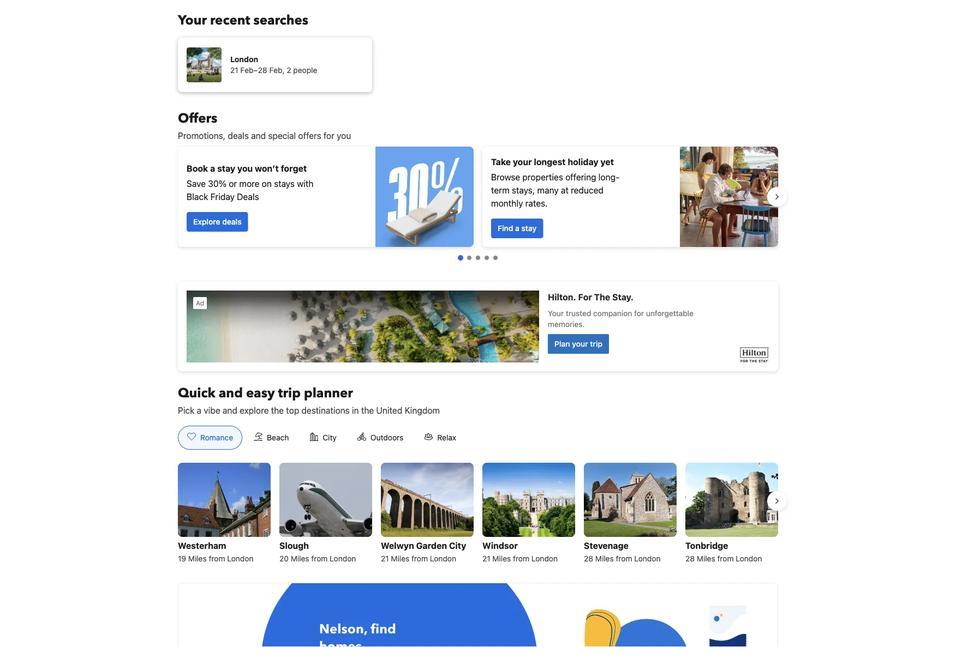 Task type: describe. For each thing, give the bounding box(es) containing it.
more
[[239, 179, 260, 189]]

19
[[178, 555, 186, 564]]

destinations
[[302, 406, 350, 416]]

from for westerham
[[209, 555, 225, 564]]

miles inside welwyn garden city 21 miles from london
[[391, 555, 410, 564]]

from for stevenage
[[616, 555, 632, 564]]

a for find
[[515, 224, 520, 233]]

deals
[[237, 192, 259, 202]]

planner
[[304, 385, 353, 403]]

from for slough
[[311, 555, 328, 564]]

explore
[[240, 406, 269, 416]]

monthly
[[491, 198, 523, 209]]

explore deals link
[[187, 212, 248, 232]]

windsor
[[483, 541, 518, 552]]

beach button
[[245, 426, 298, 450]]

stays,
[[512, 185, 535, 196]]

city inside button
[[323, 434, 337, 443]]

and inside offers promotions, deals and special offers for you
[[251, 131, 266, 141]]

holiday
[[568, 157, 599, 167]]

city inside welwyn garden city 21 miles from london
[[449, 541, 466, 552]]

relax button
[[415, 426, 466, 450]]

london for slough
[[330, 555, 356, 564]]

city button
[[300, 426, 346, 450]]

28 for tonbridge
[[686, 555, 695, 564]]

friday
[[211, 192, 235, 202]]

nelson, find
[[319, 621, 396, 639]]

you inside book a stay you won't forget save 30% or more on stays with black friday deals
[[237, 164, 253, 174]]

pick
[[178, 406, 195, 416]]

westerham 19 miles from london
[[178, 541, 254, 564]]

welwyn
[[381, 541, 414, 552]]

london for windsor
[[532, 555, 558, 564]]

long-
[[599, 172, 620, 183]]

longest
[[534, 157, 566, 167]]

take
[[491, 157, 511, 167]]

2
[[287, 66, 291, 75]]

21 for windsor
[[483, 555, 491, 564]]

romance
[[200, 434, 233, 443]]

28 for stevenage
[[584, 555, 593, 564]]

1 the from the left
[[271, 406, 284, 416]]

search for black friday deals on stays image
[[376, 147, 474, 247]]

find
[[371, 621, 396, 639]]

tab list containing romance
[[169, 426, 474, 451]]

explore deals
[[193, 218, 242, 227]]

miles for tonbridge
[[697, 555, 716, 564]]

london 21 feb–28 feb, 2 people
[[230, 55, 317, 75]]

term
[[491, 185, 510, 196]]

a inside "quick and easy trip planner pick a vibe and explore the top destinations in the united kingdom"
[[197, 406, 202, 416]]

slough 20 miles from london
[[280, 541, 356, 564]]

promotions,
[[178, 131, 226, 141]]

stevenage
[[584, 541, 629, 552]]

reduced
[[571, 185, 604, 196]]

from inside welwyn garden city 21 miles from london
[[412, 555, 428, 564]]

in
[[352, 406, 359, 416]]

offers promotions, deals and special offers for you
[[178, 109, 351, 141]]

nelson,
[[319, 621, 367, 639]]

miles for slough
[[291, 555, 309, 564]]

stevenage 28 miles from london
[[584, 541, 661, 564]]

trip
[[278, 385, 301, 403]]

stay for book
[[217, 164, 235, 174]]

book
[[187, 164, 208, 174]]

yet
[[601, 157, 614, 167]]

20
[[280, 555, 289, 564]]

your
[[178, 11, 207, 29]]

many
[[537, 185, 559, 196]]

or
[[229, 179, 237, 189]]

find a stay link
[[491, 219, 543, 239]]

properties
[[523, 172, 563, 183]]

take your longest holiday yet image
[[680, 147, 778, 247]]

offers
[[298, 131, 321, 141]]

rates.
[[526, 198, 548, 209]]

find
[[498, 224, 513, 233]]

2 vertical spatial and
[[223, 406, 237, 416]]

outdoors button
[[348, 426, 413, 450]]

relax
[[437, 434, 456, 443]]

save
[[187, 179, 206, 189]]

kingdom
[[405, 406, 440, 416]]

london for tonbridge
[[736, 555, 762, 564]]

21 for london
[[230, 66, 238, 75]]



Task type: vqa. For each thing, say whether or not it's contained in the screenshot.
Shizuoka,
no



Task type: locate. For each thing, give the bounding box(es) containing it.
united
[[376, 406, 403, 416]]

miles inside westerham 19 miles from london
[[188, 555, 207, 564]]

city down destinations
[[323, 434, 337, 443]]

0 horizontal spatial you
[[237, 164, 253, 174]]

1 vertical spatial and
[[219, 385, 243, 403]]

top
[[286, 406, 299, 416]]

with
[[297, 179, 314, 189]]

from inside westerham 19 miles from london
[[209, 555, 225, 564]]

4 miles from the left
[[493, 555, 511, 564]]

1 28 from the left
[[584, 555, 593, 564]]

28
[[584, 555, 593, 564], [686, 555, 695, 564]]

miles
[[188, 555, 207, 564], [291, 555, 309, 564], [391, 555, 410, 564], [493, 555, 511, 564], [596, 555, 614, 564], [697, 555, 716, 564]]

2 miles from the left
[[291, 555, 309, 564]]

1 vertical spatial region
[[169, 459, 787, 570]]

1 vertical spatial you
[[237, 164, 253, 174]]

slough
[[280, 541, 309, 552]]

london inside stevenage 28 miles from london
[[635, 555, 661, 564]]

city
[[323, 434, 337, 443], [449, 541, 466, 552]]

2 region from the top
[[169, 459, 787, 570]]

1 region from the top
[[169, 142, 787, 252]]

a right find
[[515, 224, 520, 233]]

from inside slough 20 miles from london
[[311, 555, 328, 564]]

deals inside offers promotions, deals and special offers for you
[[228, 131, 249, 141]]

main content
[[169, 109, 787, 648]]

find a stay
[[498, 224, 537, 233]]

browse
[[491, 172, 520, 183]]

a
[[210, 164, 215, 174], [515, 224, 520, 233], [197, 406, 202, 416]]

outdoors
[[371, 434, 404, 443]]

4 from from the left
[[513, 555, 530, 564]]

1 vertical spatial city
[[449, 541, 466, 552]]

from down stevenage
[[616, 555, 632, 564]]

region containing westerham
[[169, 459, 787, 570]]

stay
[[217, 164, 235, 174], [522, 224, 537, 233]]

miles inside stevenage 28 miles from london
[[596, 555, 614, 564]]

tonbridge 28 miles from london
[[686, 541, 762, 564]]

2 vertical spatial a
[[197, 406, 202, 416]]

1 miles from the left
[[188, 555, 207, 564]]

2 from from the left
[[311, 555, 328, 564]]

miles down stevenage
[[596, 555, 614, 564]]

28 down stevenage
[[584, 555, 593, 564]]

region
[[169, 142, 787, 252], [169, 459, 787, 570]]

progress bar
[[458, 255, 498, 261]]

miles down welwyn
[[391, 555, 410, 564]]

welwyn garden city 21 miles from london
[[381, 541, 466, 564]]

a right book
[[210, 164, 215, 174]]

1 horizontal spatial you
[[337, 131, 351, 141]]

you up the "more" at the top
[[237, 164, 253, 174]]

you
[[337, 131, 351, 141], [237, 164, 253, 174]]

offering
[[566, 172, 596, 183]]

2 horizontal spatial a
[[515, 224, 520, 233]]

you inside offers promotions, deals and special offers for you
[[337, 131, 351, 141]]

offers
[[178, 109, 217, 127]]

from down garden
[[412, 555, 428, 564]]

black
[[187, 192, 208, 202]]

6 from from the left
[[718, 555, 734, 564]]

romance button
[[178, 426, 242, 450]]

book a stay you won't forget save 30% or more on stays with black friday deals
[[187, 164, 314, 202]]

deals right promotions,
[[228, 131, 249, 141]]

1 vertical spatial stay
[[522, 224, 537, 233]]

3 miles from the left
[[391, 555, 410, 564]]

tab list
[[169, 426, 474, 451]]

stays
[[274, 179, 295, 189]]

5 from from the left
[[616, 555, 632, 564]]

searches
[[254, 11, 309, 29]]

0 horizontal spatial stay
[[217, 164, 235, 174]]

28 down tonbridge
[[686, 555, 695, 564]]

1 horizontal spatial 28
[[686, 555, 695, 564]]

1 horizontal spatial a
[[210, 164, 215, 174]]

and
[[251, 131, 266, 141], [219, 385, 243, 403], [223, 406, 237, 416]]

28 inside stevenage 28 miles from london
[[584, 555, 593, 564]]

from down tonbridge
[[718, 555, 734, 564]]

1 horizontal spatial city
[[449, 541, 466, 552]]

0 vertical spatial and
[[251, 131, 266, 141]]

windsor 21 miles from london
[[483, 541, 558, 564]]

1 from from the left
[[209, 555, 225, 564]]

your recent searches
[[178, 11, 309, 29]]

21 inside the windsor 21 miles from london
[[483, 555, 491, 564]]

21 inside the london 21 feb–28 feb, 2 people
[[230, 66, 238, 75]]

3 from from the left
[[412, 555, 428, 564]]

5 miles from the left
[[596, 555, 614, 564]]

0 horizontal spatial 21
[[230, 66, 238, 75]]

30%
[[208, 179, 227, 189]]

0 horizontal spatial a
[[197, 406, 202, 416]]

6 miles from the left
[[697, 555, 716, 564]]

quick and easy trip planner pick a vibe and explore the top destinations in the united kingdom
[[178, 385, 440, 416]]

main content containing offers
[[169, 109, 787, 648]]

1 horizontal spatial the
[[361, 406, 374, 416]]

deals right explore
[[222, 218, 242, 227]]

people
[[293, 66, 317, 75]]

0 vertical spatial you
[[337, 131, 351, 141]]

won't
[[255, 164, 279, 174]]

london inside slough 20 miles from london
[[330, 555, 356, 564]]

and up the vibe
[[219, 385, 243, 403]]

beach
[[267, 434, 289, 443]]

london inside the windsor 21 miles from london
[[532, 555, 558, 564]]

miles for stevenage
[[596, 555, 614, 564]]

and right the vibe
[[223, 406, 237, 416]]

miles inside slough 20 miles from london
[[291, 555, 309, 564]]

miles for westerham
[[188, 555, 207, 564]]

stay inside book a stay you won't forget save 30% or more on stays with black friday deals
[[217, 164, 235, 174]]

deals
[[228, 131, 249, 141], [222, 218, 242, 227]]

advertisement region
[[178, 282, 778, 372]]

deals inside region
[[222, 218, 242, 227]]

stay for find
[[522, 224, 537, 233]]

westerham
[[178, 541, 226, 552]]

from inside stevenage 28 miles from london
[[616, 555, 632, 564]]

take your longest holiday yet browse properties offering long- term stays, many at reduced monthly rates.
[[491, 157, 620, 209]]

from for tonbridge
[[718, 555, 734, 564]]

your
[[513, 157, 532, 167]]

from down windsor
[[513, 555, 530, 564]]

miles down windsor
[[493, 555, 511, 564]]

0 horizontal spatial the
[[271, 406, 284, 416]]

on
[[262, 179, 272, 189]]

feb–28
[[240, 66, 267, 75]]

miles for windsor
[[493, 555, 511, 564]]

the left the top
[[271, 406, 284, 416]]

easy
[[246, 385, 275, 403]]

from inside tonbridge 28 miles from london
[[718, 555, 734, 564]]

explore
[[193, 218, 220, 227]]

miles down westerham
[[188, 555, 207, 564]]

0 vertical spatial deals
[[228, 131, 249, 141]]

2 28 from the left
[[686, 555, 695, 564]]

21 down windsor
[[483, 555, 491, 564]]

1 horizontal spatial stay
[[522, 224, 537, 233]]

2 the from the left
[[361, 406, 374, 416]]

tonbridge
[[686, 541, 729, 552]]

the
[[271, 406, 284, 416], [361, 406, 374, 416]]

1 vertical spatial deals
[[222, 218, 242, 227]]

miles inside tonbridge 28 miles from london
[[697, 555, 716, 564]]

2 horizontal spatial 21
[[483, 555, 491, 564]]

a left the vibe
[[197, 406, 202, 416]]

london for westerham
[[227, 555, 254, 564]]

21
[[230, 66, 238, 75], [381, 555, 389, 564], [483, 555, 491, 564]]

0 vertical spatial city
[[323, 434, 337, 443]]

from down westerham
[[209, 555, 225, 564]]

at
[[561, 185, 569, 196]]

0 horizontal spatial 28
[[584, 555, 593, 564]]

miles down tonbridge
[[697, 555, 716, 564]]

city right garden
[[449, 541, 466, 552]]

and left special
[[251, 131, 266, 141]]

from
[[209, 555, 225, 564], [311, 555, 328, 564], [412, 555, 428, 564], [513, 555, 530, 564], [616, 555, 632, 564], [718, 555, 734, 564]]

london
[[230, 55, 258, 64], [227, 555, 254, 564], [330, 555, 356, 564], [430, 555, 456, 564], [532, 555, 558, 564], [635, 555, 661, 564], [736, 555, 762, 564]]

london inside tonbridge 28 miles from london
[[736, 555, 762, 564]]

feb,
[[269, 66, 285, 75]]

nelson, find link
[[179, 530, 778, 648]]

miles inside the windsor 21 miles from london
[[493, 555, 511, 564]]

0 vertical spatial a
[[210, 164, 215, 174]]

for
[[324, 131, 335, 141]]

the right 'in'
[[361, 406, 374, 416]]

1 horizontal spatial 21
[[381, 555, 389, 564]]

vibe
[[204, 406, 220, 416]]

28 inside tonbridge 28 miles from london
[[686, 555, 695, 564]]

0 vertical spatial region
[[169, 142, 787, 252]]

garden
[[416, 541, 447, 552]]

21 down welwyn
[[381, 555, 389, 564]]

you right for
[[337, 131, 351, 141]]

forget
[[281, 164, 307, 174]]

0 vertical spatial stay
[[217, 164, 235, 174]]

0 horizontal spatial city
[[323, 434, 337, 443]]

recent
[[210, 11, 250, 29]]

1 vertical spatial a
[[515, 224, 520, 233]]

stay right find
[[522, 224, 537, 233]]

stay up or
[[217, 164, 235, 174]]

london inside the london 21 feb–28 feb, 2 people
[[230, 55, 258, 64]]

miles down the slough
[[291, 555, 309, 564]]

from for windsor
[[513, 555, 530, 564]]

london inside welwyn garden city 21 miles from london
[[430, 555, 456, 564]]

special
[[268, 131, 296, 141]]

from inside the windsor 21 miles from london
[[513, 555, 530, 564]]

quick
[[178, 385, 216, 403]]

london inside westerham 19 miles from london
[[227, 555, 254, 564]]

21 inside welwyn garden city 21 miles from london
[[381, 555, 389, 564]]

a inside book a stay you won't forget save 30% or more on stays with black friday deals
[[210, 164, 215, 174]]

21 left feb–28
[[230, 66, 238, 75]]

region containing take your longest holiday yet
[[169, 142, 787, 252]]

from right 20
[[311, 555, 328, 564]]

london for stevenage
[[635, 555, 661, 564]]

a for book
[[210, 164, 215, 174]]



